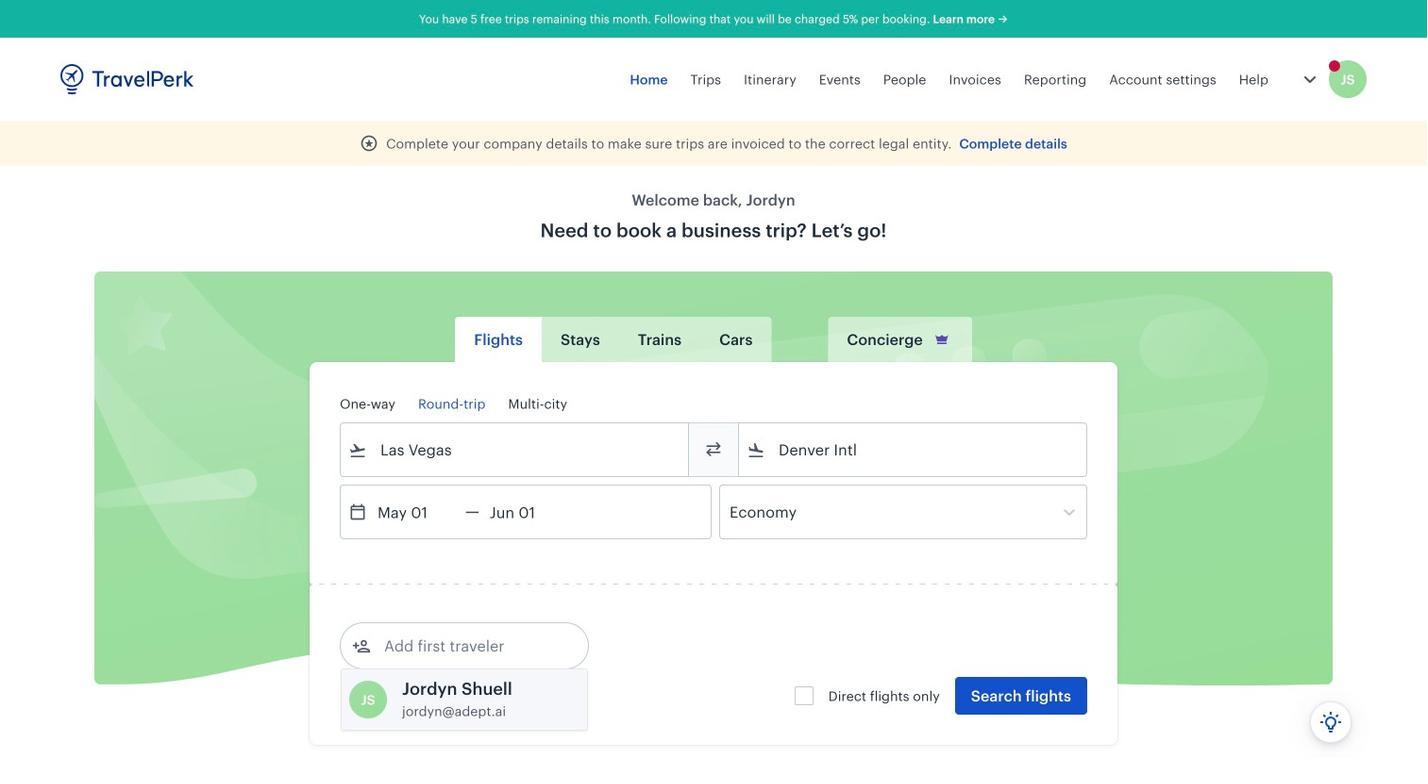 Task type: locate. For each thing, give the bounding box(es) containing it.
Depart text field
[[367, 486, 465, 539]]

Add first traveler search field
[[371, 632, 567, 662]]

From search field
[[367, 435, 664, 465]]

To search field
[[766, 435, 1062, 465]]



Task type: describe. For each thing, give the bounding box(es) containing it.
Return text field
[[479, 486, 578, 539]]



Task type: vqa. For each thing, say whether or not it's contained in the screenshot.
From 'search field'
yes



